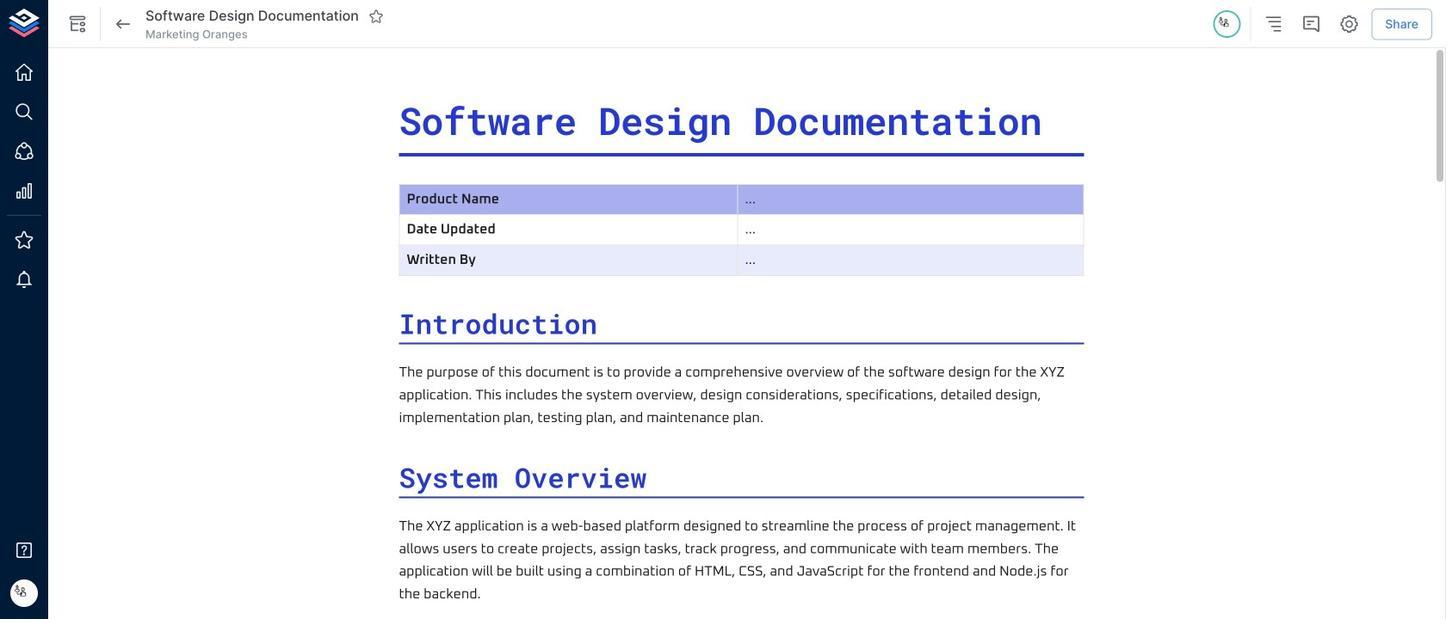 Task type: locate. For each thing, give the bounding box(es) containing it.
comments image
[[1301, 14, 1322, 34]]

favorite image
[[368, 9, 384, 24]]

ruby anderson image
[[1215, 12, 1239, 36]]

show wiki image
[[67, 14, 88, 34]]

go back image
[[113, 14, 133, 34]]



Task type: vqa. For each thing, say whether or not it's contained in the screenshot.
"Favorite" image
yes



Task type: describe. For each thing, give the bounding box(es) containing it.
settings image
[[1339, 14, 1360, 34]]

table of contents image
[[1263, 14, 1284, 34]]



